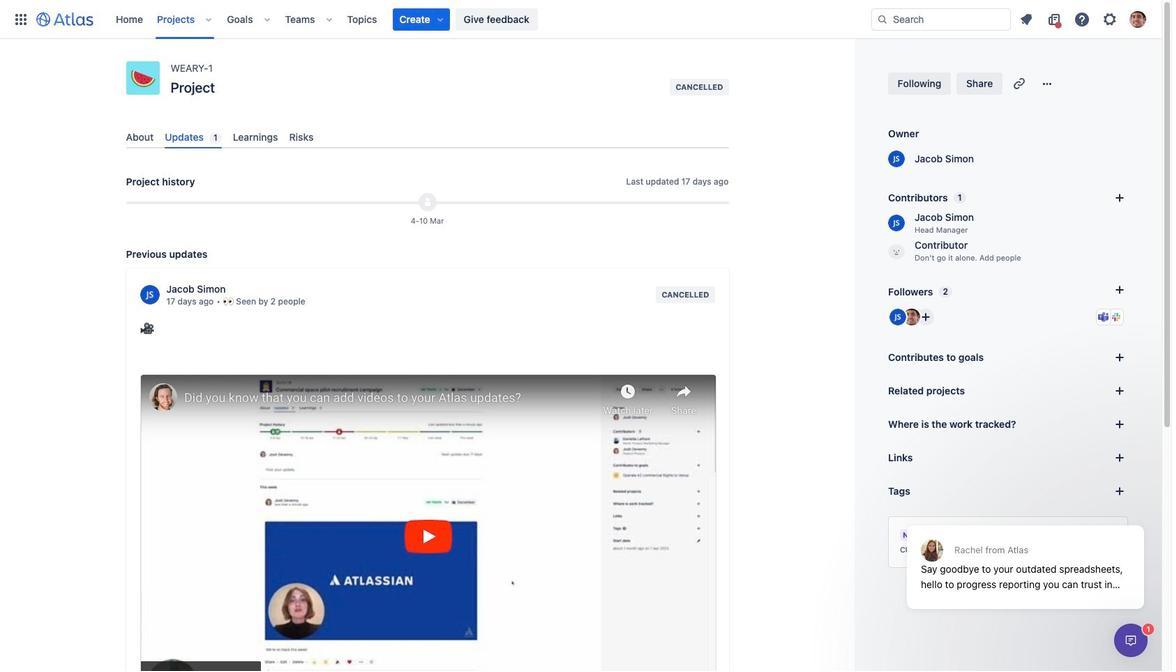 Task type: vqa. For each thing, say whether or not it's contained in the screenshot.
Main content area, start typing to enter text. text field
no



Task type: locate. For each thing, give the bounding box(es) containing it.
None search field
[[871, 8, 1011, 30]]

add related project image
[[1111, 383, 1128, 400]]

dialog
[[900, 492, 1151, 620], [1114, 624, 1148, 658]]

added new contributor image
[[422, 197, 433, 208]]

msteams logo showing  channels are connected to this project image
[[1098, 312, 1109, 323]]

:movie_camera: image
[[140, 321, 154, 335]]

0 vertical spatial dialog
[[900, 492, 1151, 620]]

tab list
[[120, 126, 734, 149]]

search image
[[877, 14, 888, 25]]

1 vertical spatial dialog
[[1114, 624, 1148, 658]]

Search field
[[871, 8, 1011, 30]]

add link image
[[1111, 450, 1128, 467]]

switch to... image
[[13, 11, 29, 28]]

banner
[[0, 0, 1162, 39]]



Task type: describe. For each thing, give the bounding box(es) containing it.
top element
[[8, 0, 871, 39]]

add follower image
[[918, 309, 934, 326]]

add goals image
[[1111, 350, 1128, 366]]

slack logo showing nan channels are connected to this project image
[[1111, 312, 1122, 323]]

add a follower image
[[1111, 282, 1128, 299]]

add work tracking links image
[[1111, 417, 1128, 433]]

help image
[[1074, 11, 1091, 28]]

add tag image
[[1111, 484, 1128, 500]]

avatar group element
[[888, 308, 936, 327]]



